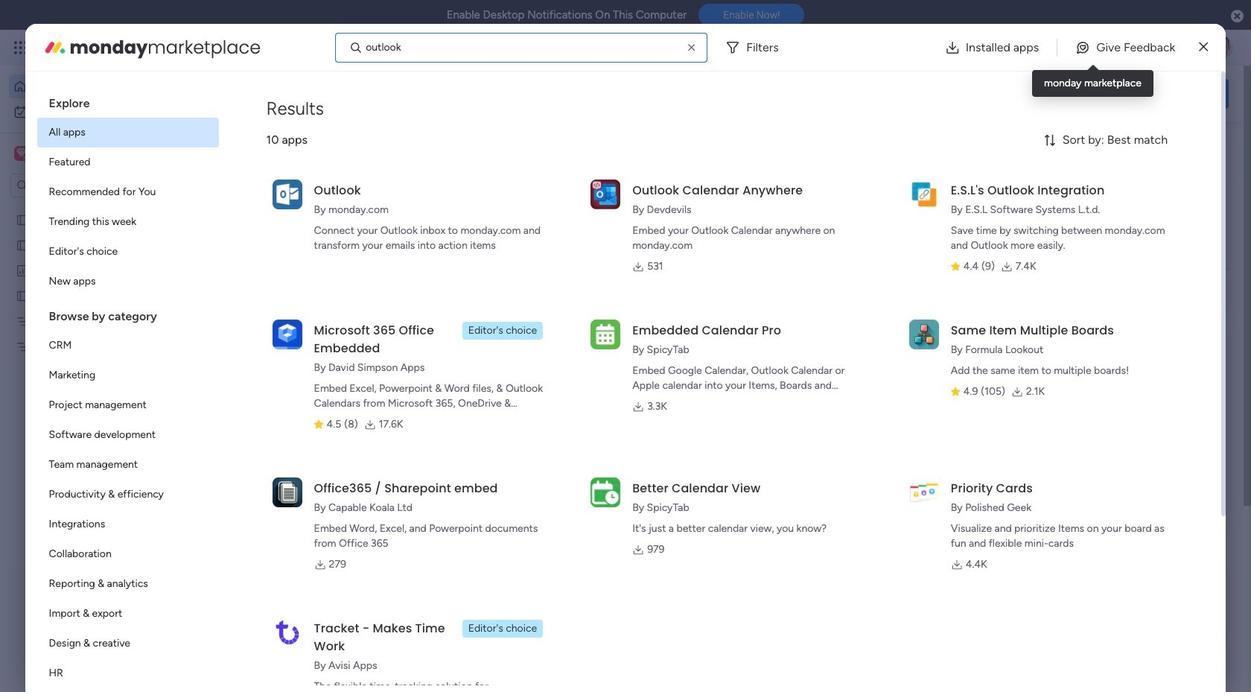 Task type: locate. For each thing, give the bounding box(es) containing it.
see plans image
[[247, 39, 261, 56]]

1 horizontal spatial component image
[[492, 325, 506, 339]]

0 vertical spatial public board image
[[16, 288, 30, 302]]

dapulse close image
[[1231, 9, 1244, 24]]

circle o image
[[1028, 246, 1038, 257]]

2 image
[[1031, 31, 1044, 47]]

0 horizontal spatial component image
[[249, 325, 262, 339]]

1 check circle image from the top
[[1028, 189, 1038, 200]]

1 component image from the left
[[249, 325, 262, 339]]

0 vertical spatial public board image
[[16, 212, 30, 226]]

0 horizontal spatial public board image
[[16, 288, 30, 302]]

1 vertical spatial heading
[[37, 296, 219, 331]]

workspace image
[[17, 145, 27, 162]]

list box
[[37, 83, 219, 692], [0, 204, 190, 560]]

workspace image
[[14, 145, 29, 162]]

0 vertical spatial heading
[[37, 83, 219, 118]]

1 horizontal spatial terry turtle image
[[1210, 36, 1234, 60]]

app logo image
[[272, 179, 302, 209], [591, 179, 621, 209], [909, 179, 939, 209], [272, 319, 302, 349], [591, 319, 621, 349], [909, 319, 939, 349], [272, 477, 302, 507], [591, 477, 621, 507], [909, 477, 939, 507], [272, 617, 302, 647]]

public dashboard image
[[16, 263, 30, 277]]

heading
[[37, 83, 219, 118], [37, 296, 219, 331]]

v2 user feedback image
[[1018, 85, 1029, 102]]

dapulse x slim image
[[1200, 38, 1209, 56], [1207, 138, 1225, 156]]

option
[[9, 74, 181, 98], [9, 100, 181, 124], [37, 118, 219, 147], [37, 147, 219, 177], [37, 177, 219, 207], [0, 206, 190, 209], [37, 207, 219, 237], [37, 237, 219, 267], [37, 267, 219, 296], [37, 331, 219, 361], [37, 361, 219, 390], [37, 390, 219, 420], [37, 420, 219, 450], [37, 450, 219, 480], [37, 480, 219, 510], [37, 510, 219, 539], [37, 539, 219, 569], [37, 569, 219, 599], [37, 599, 219, 629], [37, 629, 219, 659], [37, 659, 219, 688]]

check circle image
[[1028, 189, 1038, 200], [1028, 227, 1038, 238]]

Search in workspace field
[[31, 177, 124, 194]]

1 vertical spatial public board image
[[249, 484, 265, 501]]

monday marketplace image
[[1085, 40, 1100, 55]]

1 heading from the top
[[37, 83, 219, 118]]

public board image
[[16, 288, 30, 302], [249, 484, 265, 501]]

1 vertical spatial check circle image
[[1028, 227, 1038, 238]]

check circle image up circle o image
[[1028, 189, 1038, 200]]

terry turtle image
[[1210, 36, 1234, 60], [265, 642, 295, 672]]

public board image
[[16, 212, 30, 226], [16, 238, 30, 252], [492, 302, 509, 318]]

help image
[[1155, 40, 1170, 55]]

circle o image
[[1028, 208, 1038, 219]]

help center element
[[1006, 644, 1229, 692]]

update feed image
[[1020, 40, 1035, 55]]

1 vertical spatial terry turtle image
[[265, 642, 295, 672]]

2 horizontal spatial component image
[[736, 325, 749, 339]]

component image
[[249, 325, 262, 339], [492, 325, 506, 339], [736, 325, 749, 339]]

remove from favorites image
[[442, 485, 457, 499]]

getting started element
[[1006, 573, 1229, 632]]

check circle image up circle o icon
[[1028, 227, 1038, 238]]

0 vertical spatial check circle image
[[1028, 189, 1038, 200]]



Task type: vqa. For each thing, say whether or not it's contained in the screenshot.
2 'icon'
yes



Task type: describe. For each thing, give the bounding box(es) containing it.
2 component image from the left
[[492, 325, 506, 339]]

quick search results list box
[[230, 169, 970, 549]]

2 check circle image from the top
[[1028, 227, 1038, 238]]

search everything image
[[1122, 40, 1137, 55]]

templates image image
[[1019, 329, 1216, 432]]

1 vertical spatial dapulse x slim image
[[1207, 138, 1225, 156]]

3 component image from the left
[[736, 325, 749, 339]]

monday marketplace image
[[43, 35, 67, 59]]

notifications image
[[987, 40, 1002, 55]]

2 vertical spatial public board image
[[492, 302, 509, 318]]

0 horizontal spatial terry turtle image
[[265, 642, 295, 672]]

1 image
[[998, 31, 1012, 47]]

2 heading from the top
[[37, 296, 219, 331]]

invite members image
[[1053, 40, 1067, 55]]

1 vertical spatial public board image
[[16, 238, 30, 252]]

add to favorites image
[[929, 302, 944, 317]]

0 vertical spatial terry turtle image
[[1210, 36, 1234, 60]]

select product image
[[13, 40, 28, 55]]

0 vertical spatial dapulse x slim image
[[1200, 38, 1209, 56]]

1 horizontal spatial public board image
[[249, 484, 265, 501]]

v2 bolt switch image
[[1134, 85, 1143, 102]]

workspace selection element
[[14, 145, 124, 164]]



